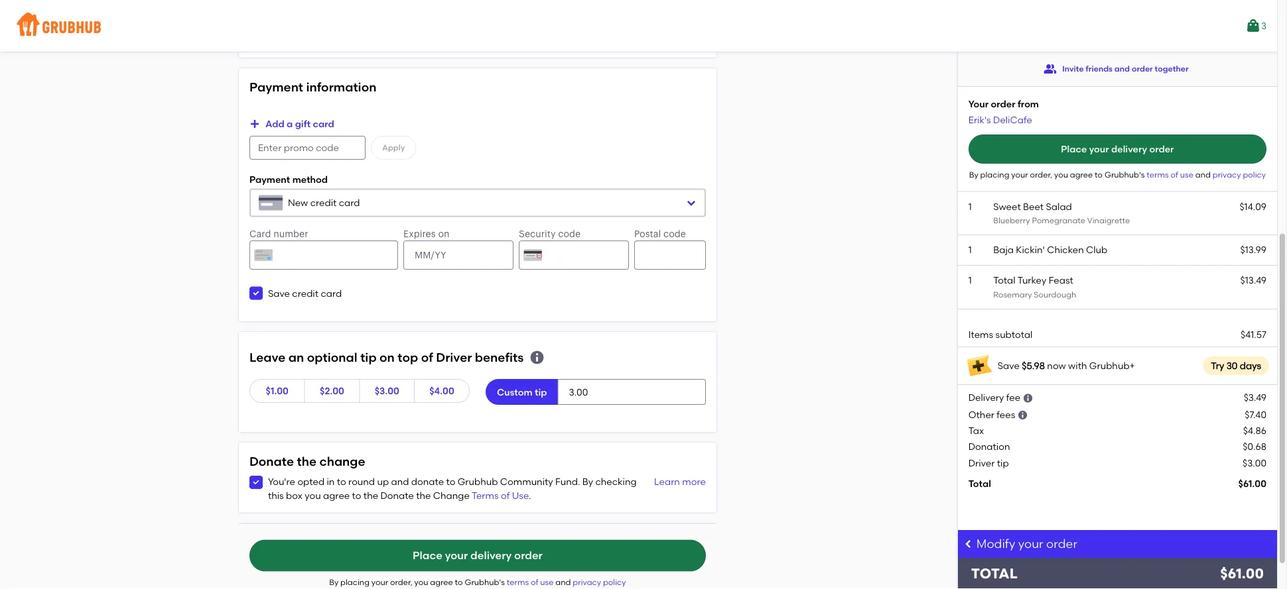 Task type: describe. For each thing, give the bounding box(es) containing it.
donation
[[969, 442, 1010, 453]]

$1.00 button
[[249, 380, 305, 403]]

1 vertical spatial driver
[[969, 458, 995, 469]]

other fees
[[969, 409, 1015, 421]]

erik's
[[969, 114, 991, 125]]

community
[[500, 477, 553, 488]]

payment for payment method
[[249, 174, 290, 185]]

use
[[512, 490, 529, 502]]

0 vertical spatial donate
[[249, 455, 294, 469]]

learn
[[654, 477, 680, 488]]

box
[[286, 490, 303, 502]]

grubhub+
[[1089, 361, 1135, 372]]

delivery for the rightmost terms of use link
[[1111, 143, 1147, 155]]

turkey
[[1018, 275, 1047, 286]]

apply
[[382, 143, 405, 152]]

$13.49 rosemary sourdough
[[993, 275, 1267, 300]]

0 horizontal spatial driver
[[436, 351, 472, 365]]

with
[[1068, 361, 1087, 372]]

1 vertical spatial total
[[969, 479, 991, 490]]

by for the left terms of use link
[[329, 578, 339, 588]]

apply button
[[371, 136, 416, 160]]

privacy policy link for the left terms of use link
[[573, 578, 626, 588]]

place your delivery order button for the rightmost terms of use link
[[969, 135, 1267, 164]]

by inside by checking this box you agree to the donate the change
[[582, 477, 593, 488]]

sourdough
[[1034, 290, 1077, 300]]

a
[[287, 118, 293, 130]]

$2.00
[[320, 386, 344, 397]]

1 horizontal spatial the
[[364, 490, 378, 502]]

place your delivery order button for the left terms of use link
[[249, 541, 706, 572]]

baja kickin' chicken club
[[993, 244, 1108, 256]]

add
[[265, 118, 284, 130]]

agree for place your delivery order button associated with the rightmost terms of use link
[[1070, 170, 1093, 179]]

tip for driver tip
[[997, 458, 1009, 469]]

agree inside by checking this box you agree to the donate the change
[[323, 490, 350, 502]]

tip for custom tip
[[535, 387, 547, 398]]

invite friends and order together button
[[1044, 57, 1189, 81]]

sweet beet salad
[[993, 201, 1072, 212]]

leave an optional tip on top of driver benefits
[[249, 351, 524, 365]]

terms of use .
[[472, 490, 531, 502]]

learn more link
[[651, 476, 706, 503]]

change
[[433, 490, 470, 502]]

card for save credit card
[[321, 288, 342, 299]]

3 button
[[1245, 14, 1267, 38]]

place for the rightmost terms of use link
[[1061, 143, 1087, 155]]

terms of use link
[[472, 490, 529, 502]]

you for place your delivery order button associated with the rightmost terms of use link
[[1054, 170, 1068, 179]]

your order from erik's delicafe
[[969, 98, 1039, 125]]

0 horizontal spatial terms of use link
[[507, 578, 556, 588]]

0 horizontal spatial place your delivery order
[[413, 550, 543, 563]]

payment information
[[249, 80, 377, 94]]

to inside by checking this box you agree to the donate the change
[[352, 490, 361, 502]]

privacy for privacy policy link for the rightmost terms of use link
[[1213, 170, 1241, 179]]

salad
[[1046, 201, 1072, 212]]

privacy for privacy policy link related to the left terms of use link
[[573, 578, 601, 588]]

and inside button
[[1115, 64, 1130, 74]]

1 for total turkey feast
[[969, 275, 972, 286]]

$1.00
[[266, 386, 289, 397]]

$4.00
[[430, 386, 454, 397]]

1 horizontal spatial place your delivery order
[[1061, 143, 1174, 155]]

$14.09 blueberry pomegranate vinaigrette
[[993, 201, 1267, 225]]

new
[[288, 197, 308, 209]]

card for new credit card
[[339, 197, 360, 209]]

other
[[969, 409, 995, 421]]

invite
[[1063, 64, 1084, 74]]

try
[[1211, 361, 1224, 372]]

opted
[[298, 477, 325, 488]]

by for the rightmost terms of use link
[[969, 170, 979, 179]]

Amount text field
[[558, 380, 706, 405]]

$13.99
[[1241, 244, 1267, 256]]

delivery
[[969, 393, 1004, 404]]

policy for privacy policy link related to the left terms of use link
[[603, 578, 626, 588]]

0 vertical spatial placing
[[980, 170, 1010, 179]]

delivery for the left terms of use link
[[471, 550, 512, 563]]

order, for the left terms of use link
[[390, 578, 413, 588]]

delivery fee
[[969, 393, 1021, 404]]

from
[[1018, 98, 1039, 109]]

$3.00 button
[[359, 380, 415, 403]]

your
[[969, 98, 989, 109]]

place for the left terms of use link
[[413, 550, 443, 563]]

items subtotal
[[969, 329, 1033, 341]]

custom
[[497, 387, 533, 398]]

optional
[[307, 351, 357, 365]]

save for save $5.98 now with grubhub+
[[998, 361, 1020, 372]]

by checking this box you agree to the donate the change
[[268, 477, 637, 502]]

feast
[[1049, 275, 1073, 286]]

svg image
[[1023, 394, 1033, 404]]

1 for sweet beet salad
[[969, 201, 972, 212]]

payment for payment information
[[249, 80, 303, 94]]

subtotal
[[996, 329, 1033, 341]]

credit for save
[[292, 288, 319, 299]]

$4.86
[[1243, 425, 1267, 437]]

more
[[682, 477, 706, 488]]

gift
[[295, 118, 311, 130]]

0 vertical spatial $61.00
[[1239, 479, 1267, 490]]

learn more
[[654, 477, 706, 488]]

$0.68
[[1243, 442, 1267, 453]]

items
[[969, 329, 993, 341]]

2 horizontal spatial the
[[416, 490, 431, 502]]

you're opted in to round up and donate to grubhub community fund.
[[268, 477, 582, 488]]

$5.98
[[1022, 361, 1045, 372]]

0 horizontal spatial placing
[[340, 578, 370, 588]]

2 vertical spatial total
[[971, 566, 1018, 583]]

3
[[1261, 20, 1267, 31]]

$3.00 inside button
[[375, 386, 399, 397]]

up
[[377, 477, 389, 488]]

save credit card
[[268, 288, 342, 299]]

this
[[268, 490, 284, 502]]

$3.49
[[1244, 393, 1267, 404]]

custom tip button
[[486, 380, 558, 405]]

$2.00 button
[[304, 380, 360, 403]]

1 vertical spatial $3.00
[[1243, 458, 1267, 469]]

fund.
[[555, 477, 580, 488]]

0 horizontal spatial the
[[297, 455, 317, 469]]

delicafe
[[993, 114, 1032, 125]]

credit for new
[[310, 197, 337, 209]]



Task type: vqa. For each thing, say whether or not it's contained in the screenshot.
the bottommost By
yes



Task type: locate. For each thing, give the bounding box(es) containing it.
1 horizontal spatial place your delivery order button
[[969, 135, 1267, 164]]

$61.00
[[1239, 479, 1267, 490], [1221, 566, 1264, 583]]

3 1 from the top
[[969, 275, 972, 286]]

chicken
[[1047, 244, 1084, 256]]

an
[[289, 351, 304, 365]]

your
[[1089, 143, 1109, 155], [1012, 170, 1028, 179], [1018, 537, 1044, 552], [445, 550, 468, 563], [372, 578, 388, 588]]

use for the rightmost terms of use link
[[1180, 170, 1194, 179]]

$14.09
[[1240, 201, 1267, 212]]

place your delivery order down terms
[[413, 550, 543, 563]]

tip inside "button"
[[535, 387, 547, 398]]

1 horizontal spatial by placing your order, you agree to grubhub's terms of use and privacy policy
[[969, 170, 1266, 179]]

0 vertical spatial use
[[1180, 170, 1194, 179]]

2 payment from the top
[[249, 174, 290, 185]]

modify your order
[[977, 537, 1078, 552]]

1 vertical spatial privacy policy link
[[573, 578, 626, 588]]

1 vertical spatial terms of use link
[[507, 578, 556, 588]]

by placing your order, you agree to grubhub's terms of use and privacy policy for the rightmost terms of use link
[[969, 170, 1266, 179]]

terms of use link
[[1147, 170, 1196, 179], [507, 578, 556, 588]]

privacy
[[1213, 170, 1241, 179], [573, 578, 601, 588]]

save $5.98 now with grubhub+
[[998, 361, 1135, 372]]

2 vertical spatial agree
[[430, 578, 453, 588]]

1 horizontal spatial donate
[[381, 490, 414, 502]]

terms for the left terms of use link
[[507, 578, 529, 588]]

$7.40
[[1245, 409, 1267, 421]]

try 30 days
[[1211, 361, 1261, 372]]

card right new
[[339, 197, 360, 209]]

1 vertical spatial place your delivery order
[[413, 550, 543, 563]]

0 horizontal spatial order,
[[390, 578, 413, 588]]

$41.57
[[1241, 329, 1267, 341]]

the up opted
[[297, 455, 317, 469]]

to
[[1095, 170, 1103, 179], [337, 477, 346, 488], [446, 477, 455, 488], [352, 490, 361, 502], [455, 578, 463, 588]]

0 horizontal spatial policy
[[603, 578, 626, 588]]

1 horizontal spatial terms
[[1147, 170, 1169, 179]]

rosemary
[[993, 290, 1032, 300]]

1 vertical spatial donate
[[381, 490, 414, 502]]

donate
[[411, 477, 444, 488]]

1 vertical spatial terms
[[507, 578, 529, 588]]

0 horizontal spatial use
[[540, 578, 554, 588]]

payment method
[[249, 174, 328, 185]]

round
[[348, 477, 375, 488]]

erik's delicafe link
[[969, 114, 1032, 125]]

0 vertical spatial you
[[1054, 170, 1068, 179]]

0 vertical spatial agree
[[1070, 170, 1093, 179]]

grubhub's
[[1105, 170, 1145, 179], [465, 578, 505, 588]]

tip right custom
[[535, 387, 547, 398]]

Promo code text field
[[249, 136, 366, 160]]

credit
[[310, 197, 337, 209], [292, 288, 319, 299]]

leave
[[249, 351, 286, 365]]

0 vertical spatial place your delivery order
[[1061, 143, 1174, 155]]

1 horizontal spatial driver
[[969, 458, 995, 469]]

1 horizontal spatial terms of use link
[[1147, 170, 1196, 179]]

$4.00 button
[[414, 380, 470, 403]]

0 vertical spatial by placing your order, you agree to grubhub's terms of use and privacy policy
[[969, 170, 1266, 179]]

$13.49
[[1241, 275, 1267, 286]]

now
[[1047, 361, 1066, 372]]

the
[[297, 455, 317, 469], [364, 490, 378, 502], [416, 490, 431, 502]]

1 vertical spatial by
[[582, 477, 593, 488]]

1 vertical spatial card
[[339, 197, 360, 209]]

total turkey feast
[[993, 275, 1073, 286]]

credit up an
[[292, 288, 319, 299]]

1 horizontal spatial placing
[[980, 170, 1010, 179]]

1 payment from the top
[[249, 80, 303, 94]]

agree
[[1070, 170, 1093, 179], [323, 490, 350, 502], [430, 578, 453, 588]]

$3.00 down on
[[375, 386, 399, 397]]

sweet
[[993, 201, 1021, 212]]

donate down up
[[381, 490, 414, 502]]

2 1 from the top
[[969, 244, 972, 256]]

2 vertical spatial card
[[321, 288, 342, 299]]

subscription badge image
[[966, 353, 993, 380]]

by placing your order, you agree to grubhub's terms of use and privacy policy
[[969, 170, 1266, 179], [329, 578, 626, 588]]

$3.00 down $0.68
[[1243, 458, 1267, 469]]

0 horizontal spatial delivery
[[471, 550, 512, 563]]

together
[[1155, 64, 1189, 74]]

0 vertical spatial save
[[268, 288, 290, 299]]

1 horizontal spatial grubhub's
[[1105, 170, 1145, 179]]

0 vertical spatial credit
[[310, 197, 337, 209]]

0 vertical spatial order,
[[1030, 170, 1053, 179]]

1 up the items
[[969, 275, 972, 286]]

top
[[398, 351, 418, 365]]

Notes for the driver text field
[[249, 0, 706, 31]]

blueberry
[[993, 216, 1030, 225]]

people icon image
[[1044, 62, 1057, 76]]

total down modify
[[971, 566, 1018, 583]]

baja
[[993, 244, 1014, 256]]

2 vertical spatial you
[[414, 578, 428, 588]]

0 vertical spatial card
[[313, 118, 334, 130]]

1 vertical spatial $61.00
[[1221, 566, 1264, 583]]

total up rosemary
[[993, 275, 1016, 286]]

driver tip
[[969, 458, 1009, 469]]

1 vertical spatial policy
[[603, 578, 626, 588]]

the down round
[[364, 490, 378, 502]]

0 horizontal spatial grubhub's
[[465, 578, 505, 588]]

payment up new
[[249, 174, 290, 185]]

pomegranate
[[1032, 216, 1086, 225]]

2 horizontal spatial tip
[[997, 458, 1009, 469]]

fees
[[997, 409, 1015, 421]]

change
[[319, 455, 365, 469]]

0 vertical spatial place
[[1061, 143, 1087, 155]]

you for the left terms of use link's place your delivery order button
[[414, 578, 428, 588]]

0 vertical spatial grubhub's
[[1105, 170, 1145, 179]]

tip left on
[[360, 351, 377, 365]]

2 vertical spatial by
[[329, 578, 339, 588]]

svg image
[[249, 119, 260, 129], [686, 198, 697, 208], [252, 290, 260, 298], [529, 350, 545, 366], [1018, 410, 1028, 421], [252, 479, 260, 487], [963, 539, 974, 550]]

donate inside by checking this box you agree to the donate the change
[[381, 490, 414, 502]]

1 horizontal spatial $3.00
[[1243, 458, 1267, 469]]

0 horizontal spatial by placing your order, you agree to grubhub's terms of use and privacy policy
[[329, 578, 626, 588]]

grubhub's for the rightmost terms of use link
[[1105, 170, 1145, 179]]

main navigation navigation
[[0, 0, 1277, 52]]

1 horizontal spatial policy
[[1243, 170, 1266, 179]]

1 horizontal spatial by
[[582, 477, 593, 488]]

card inside button
[[313, 118, 334, 130]]

0 horizontal spatial donate
[[249, 455, 294, 469]]

1 vertical spatial by placing your order, you agree to grubhub's terms of use and privacy policy
[[329, 578, 626, 588]]

0 horizontal spatial $3.00
[[375, 386, 399, 397]]

delivery down terms
[[471, 550, 512, 563]]

new credit card
[[288, 197, 360, 209]]

of
[[1171, 170, 1178, 179], [421, 351, 433, 365], [501, 490, 510, 502], [531, 578, 538, 588]]

driver
[[436, 351, 472, 365], [969, 458, 995, 469]]

vinaigrette
[[1087, 216, 1130, 225]]

in
[[327, 477, 335, 488]]

0 vertical spatial terms of use link
[[1147, 170, 1196, 179]]

benefits
[[475, 351, 524, 365]]

policy
[[1243, 170, 1266, 179], [603, 578, 626, 588]]

1 for baja kickin' chicken club
[[969, 244, 972, 256]]

add a gift card
[[265, 118, 334, 130]]

1 left sweet
[[969, 201, 972, 212]]

0 vertical spatial by
[[969, 170, 979, 179]]

and
[[1115, 64, 1130, 74], [1196, 170, 1211, 179], [391, 477, 409, 488], [556, 578, 571, 588]]

order inside your order from erik's delicafe
[[991, 98, 1016, 109]]

information
[[306, 80, 377, 94]]

1 vertical spatial delivery
[[471, 550, 512, 563]]

place up salad
[[1061, 143, 1087, 155]]

credit right new
[[310, 197, 337, 209]]

1 1 from the top
[[969, 201, 972, 212]]

1 horizontal spatial order,
[[1030, 170, 1053, 179]]

0 vertical spatial terms
[[1147, 170, 1169, 179]]

0 vertical spatial total
[[993, 275, 1016, 286]]

policy for privacy policy link for the rightmost terms of use link
[[1243, 170, 1266, 179]]

0 horizontal spatial by
[[329, 578, 339, 588]]

terms
[[1147, 170, 1169, 179], [507, 578, 529, 588]]

1 vertical spatial you
[[305, 490, 321, 502]]

1 vertical spatial save
[[998, 361, 1020, 372]]

total down driver tip
[[969, 479, 991, 490]]

save for save credit card
[[268, 288, 290, 299]]

2 horizontal spatial by
[[969, 170, 979, 179]]

tip
[[360, 351, 377, 365], [535, 387, 547, 398], [997, 458, 1009, 469]]

30
[[1227, 361, 1238, 372]]

donate up you're
[[249, 455, 294, 469]]

the down you're opted in to round up and donate to grubhub community fund.
[[416, 490, 431, 502]]

placing
[[980, 170, 1010, 179], [340, 578, 370, 588]]

1 vertical spatial order,
[[390, 578, 413, 588]]

place your delivery order up $14.09 blueberry pomegranate vinaigrette
[[1061, 143, 1174, 155]]

place your delivery order button down terms
[[249, 541, 706, 572]]

place your delivery order
[[1061, 143, 1174, 155], [413, 550, 543, 563]]

0 horizontal spatial terms
[[507, 578, 529, 588]]

terms
[[472, 490, 499, 502]]

on
[[380, 351, 395, 365]]

1 vertical spatial 1
[[969, 244, 972, 256]]

2 vertical spatial 1
[[969, 275, 972, 286]]

1 vertical spatial place
[[413, 550, 443, 563]]

invite friends and order together
[[1063, 64, 1189, 74]]

payment up add
[[249, 80, 303, 94]]

1 horizontal spatial agree
[[430, 578, 453, 588]]

place your delivery order button up $14.09 blueberry pomegranate vinaigrette
[[969, 135, 1267, 164]]

tax
[[969, 425, 984, 437]]

friends
[[1086, 64, 1113, 74]]

1 horizontal spatial place
[[1061, 143, 1087, 155]]

0 horizontal spatial save
[[268, 288, 290, 299]]

1 horizontal spatial delivery
[[1111, 143, 1147, 155]]

1 horizontal spatial tip
[[535, 387, 547, 398]]

0 vertical spatial $3.00
[[375, 386, 399, 397]]

1 horizontal spatial privacy
[[1213, 170, 1241, 179]]

tip down donation
[[997, 458, 1009, 469]]

1 vertical spatial privacy
[[573, 578, 601, 588]]

svg image inside add a gift card button
[[249, 119, 260, 129]]

terms for the rightmost terms of use link
[[1147, 170, 1169, 179]]

1 horizontal spatial privacy policy link
[[1213, 170, 1266, 179]]

custom tip
[[497, 387, 547, 398]]

0 vertical spatial tip
[[360, 351, 377, 365]]

save left $5.98
[[998, 361, 1020, 372]]

you inside by checking this box you agree to the donate the change
[[305, 490, 321, 502]]

1 left baja on the right
[[969, 244, 972, 256]]

.
[[529, 490, 531, 502]]

$3.00
[[375, 386, 399, 397], [1243, 458, 1267, 469]]

0 horizontal spatial place
[[413, 550, 443, 563]]

club
[[1086, 244, 1108, 256]]

privacy policy link for the rightmost terms of use link
[[1213, 170, 1266, 179]]

1 horizontal spatial use
[[1180, 170, 1194, 179]]

0 horizontal spatial tip
[[360, 351, 377, 365]]

method
[[292, 174, 328, 185]]

card right gift
[[313, 118, 334, 130]]

1 vertical spatial use
[[540, 578, 554, 588]]

use for the left terms of use link
[[540, 578, 554, 588]]

driver down donation
[[969, 458, 995, 469]]

2 vertical spatial tip
[[997, 458, 1009, 469]]

1 vertical spatial payment
[[249, 174, 290, 185]]

by placing your order, you agree to grubhub's terms of use and privacy policy for the left terms of use link
[[329, 578, 626, 588]]

place down 'change'
[[413, 550, 443, 563]]

driver up $4.00
[[436, 351, 472, 365]]

card up optional at the bottom of the page
[[321, 288, 342, 299]]

order, for the rightmost terms of use link
[[1030, 170, 1053, 179]]

1 vertical spatial grubhub's
[[465, 578, 505, 588]]

0 vertical spatial privacy
[[1213, 170, 1241, 179]]

0 vertical spatial privacy policy link
[[1213, 170, 1266, 179]]

fee
[[1006, 393, 1021, 404]]

order inside button
[[1132, 64, 1153, 74]]

delivery up $14.09 blueberry pomegranate vinaigrette
[[1111, 143, 1147, 155]]

order,
[[1030, 170, 1053, 179], [390, 578, 413, 588]]

2 horizontal spatial you
[[1054, 170, 1068, 179]]

0 vertical spatial policy
[[1243, 170, 1266, 179]]

save up the leave
[[268, 288, 290, 299]]

2 horizontal spatial agree
[[1070, 170, 1093, 179]]

grubhub's for the left terms of use link
[[465, 578, 505, 588]]

0 vertical spatial driver
[[436, 351, 472, 365]]

1 horizontal spatial save
[[998, 361, 1020, 372]]

1 vertical spatial place your delivery order button
[[249, 541, 706, 572]]

0 horizontal spatial you
[[305, 490, 321, 502]]

agree for the left terms of use link's place your delivery order button
[[430, 578, 453, 588]]

1 vertical spatial tip
[[535, 387, 547, 398]]

delivery
[[1111, 143, 1147, 155], [471, 550, 512, 563]]

0 horizontal spatial place your delivery order button
[[249, 541, 706, 572]]



